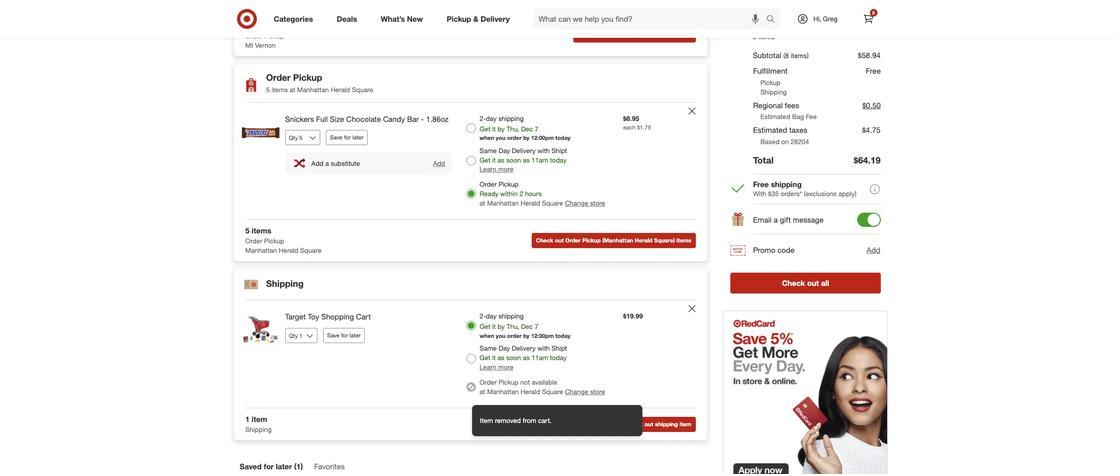 Task type: locate. For each thing, give the bounding box(es) containing it.
add button
[[433, 159, 446, 168], [866, 245, 881, 256]]

target redcard save 5% get more every day. in store & online. apply now for a credit or debit redcard. *some restrictions apply. image
[[723, 311, 888, 475]]

1 vertical spatial store
[[590, 388, 605, 396]]

shipping up 'target'
[[266, 278, 304, 289]]

2 inside order pickup ready within 2 hours at manhattan herald square change store
[[520, 190, 523, 198]]

2 vertical spatial cart item ready to fulfill group
[[234, 301, 707, 408]]

$8.95
[[623, 114, 639, 122]]

2 same from the top
[[480, 345, 497, 353]]

0 vertical spatial with
[[538, 146, 550, 155]]

0 vertical spatial learn more button
[[480, 165, 514, 174]]

0 horizontal spatial 8
[[753, 33, 757, 41]]

at for order pickup 5 items at manhattan herald square
[[290, 85, 295, 93]]

snickers full size chocolate candy bar - 1.86oz image
[[242, 114, 279, 152]]

day for target toy shopping cart
[[486, 312, 497, 320]]

0 vertical spatial save for later button
[[326, 130, 368, 145]]

order inside the order pickup 5 items at manhattan herald square
[[266, 72, 291, 83]]

you
[[496, 135, 506, 142], [496, 333, 506, 340]]

12:00pm for target toy shopping cart
[[531, 333, 554, 340]]

square inside the order pickup 5 items at manhattan herald square
[[352, 85, 373, 93]]

store inside order pickup ready within 2 hours at manhattan herald square change store
[[590, 199, 605, 207]]

shipt for snickers full size chocolate candy bar - 1.86oz
[[552, 146, 567, 155]]

order
[[607, 31, 623, 39], [245, 32, 262, 40], [266, 72, 291, 83], [480, 181, 497, 189], [565, 237, 581, 244], [245, 237, 262, 245], [480, 379, 497, 387]]

ready
[[480, 190, 499, 198]]

1 dec from the top
[[521, 125, 533, 133]]

not
[[521, 379, 530, 387]]

shipping
[[761, 88, 787, 96], [266, 278, 304, 289], [245, 426, 272, 434]]

1 vertical spatial cart item ready to fulfill group
[[234, 102, 707, 220]]

1 horizontal spatial add button
[[866, 245, 881, 256]]

change inside order pickup ready within 2 hours at manhattan herald square change store
[[565, 199, 588, 207]]

2 vertical spatial delivery
[[512, 345, 536, 353]]

2 learn from the top
[[480, 364, 497, 372]]

vernon)
[[655, 31, 675, 39]]

7 for snickers full size chocolate candy bar - 1.86oz
[[535, 125, 539, 133]]

order for snickers full size chocolate candy bar - 1.86oz
[[507, 135, 522, 142]]

taxes
[[789, 126, 808, 135]]

day
[[486, 114, 497, 122], [486, 312, 497, 320]]

fee
[[806, 113, 817, 121]]

1 vertical spatial 2-day shipping get it by thu, dec 7 when you order by 12:00pm today
[[480, 312, 571, 340]]

2 change store button from the top
[[565, 388, 605, 397]]

for down size
[[344, 134, 351, 141]]

2 same day delivery with shipt get it as soon as 11am today learn more from the top
[[480, 345, 567, 372]]

1 vertical spatial learn more button
[[480, 363, 514, 373]]

later left (
[[276, 462, 292, 472]]

1 more from the top
[[498, 165, 514, 173]]

1 11am from the top
[[532, 156, 548, 164]]

&
[[473, 14, 479, 23]]

1 vertical spatial 8
[[753, 33, 757, 41]]

save for later button for size
[[326, 130, 368, 145]]

shipping up the saved
[[245, 426, 272, 434]]

2 2-day shipping get it by thu, dec 7 when you order by 12:00pm today from the top
[[480, 312, 571, 340]]

0 vertical spatial 5
[[266, 85, 270, 93]]

at inside the order pickup 5 items at manhattan herald square
[[290, 85, 295, 93]]

when
[[480, 135, 494, 142], [480, 333, 494, 340]]

get
[[480, 125, 491, 133], [480, 156, 491, 164], [480, 323, 491, 331], [480, 354, 491, 362]]

with up available
[[538, 345, 550, 353]]

1 vertical spatial save
[[327, 332, 340, 339]]

1 vertical spatial order
[[507, 333, 522, 340]]

0 vertical spatial $64.19
[[753, 23, 776, 32]]

with up order pickup ready within 2 hours at manhattan herald square change store
[[538, 146, 550, 155]]

square inside 5 items order pickup manhattan herald square
[[300, 247, 322, 255]]

0 vertical spatial soon
[[506, 156, 521, 164]]

0 vertical spatial day
[[499, 146, 510, 155]]

1 vertical spatial a
[[774, 215, 778, 225]]

shipping inside free shipping with $35 orders* (exclusions apply)
[[771, 180, 802, 190]]

square
[[352, 85, 373, 93], [542, 199, 563, 207], [300, 247, 322, 255], [542, 388, 563, 396]]

8 link
[[858, 9, 879, 29]]

pickup & delivery
[[447, 14, 510, 23]]

estimated for estimated bag fee
[[761, 113, 791, 121]]

$0.50
[[862, 101, 881, 110]]

1 same from the top
[[480, 146, 497, 155]]

save for shopping
[[327, 332, 340, 339]]

for right the saved
[[264, 462, 274, 472]]

2 shipt from the top
[[552, 345, 567, 353]]

you for snickers full size chocolate candy bar - 1.86oz
[[496, 135, 506, 142]]

a left 'substitute'
[[325, 159, 329, 167]]

$0.50 button
[[862, 99, 881, 112]]

shipt up order pickup ready within 2 hours at manhattan herald square change store
[[552, 146, 567, 155]]

save for later down size
[[330, 134, 364, 141]]

8 inside '$64.19 total 8 items'
[[753, 33, 757, 41]]

0 vertical spatial change
[[565, 199, 588, 207]]

free for free shipping with $35 orders* (exclusions apply)
[[753, 180, 769, 190]]

as
[[498, 156, 505, 164], [523, 156, 530, 164], [498, 354, 505, 362], [523, 354, 530, 362]]

0 vertical spatial 2-day shipping get it by thu, dec 7 when you order by 12:00pm today
[[480, 114, 571, 142]]

5 inside the order pickup 5 items at manhattan herald square
[[266, 85, 270, 93]]

free down $58.94 on the right top of page
[[866, 66, 881, 76]]

1 vertical spatial later
[[350, 332, 361, 339]]

1 vertical spatial for
[[341, 332, 348, 339]]

0 horizontal spatial add button
[[433, 159, 446, 168]]

0 horizontal spatial $64.19
[[753, 23, 776, 32]]

1 vertical spatial 11am
[[532, 354, 548, 362]]

manhattan
[[297, 85, 329, 93], [487, 199, 519, 207], [245, 247, 277, 255], [487, 388, 519, 396]]

pickup inside 5 items order pickup manhattan herald square
[[264, 237, 284, 245]]

0 vertical spatial learn
[[480, 165, 497, 173]]

not available radio
[[467, 383, 476, 392]]

cart item ready to fulfill group
[[234, 0, 707, 14], [234, 102, 707, 220], [234, 301, 707, 408]]

2 day from the top
[[499, 345, 510, 353]]

check
[[578, 31, 595, 39], [536, 237, 554, 244], [782, 279, 805, 288], [626, 421, 643, 428]]

$8.95 each $1.79
[[623, 114, 651, 131]]

1 vertical spatial change
[[565, 388, 588, 396]]

1 horizontal spatial 2
[[520, 190, 523, 198]]

None radio
[[467, 123, 476, 133], [467, 156, 476, 166], [467, 355, 476, 364], [467, 123, 476, 133], [467, 156, 476, 166], [467, 355, 476, 364]]

What can we help you find? suggestions appear below search field
[[533, 9, 769, 29]]

shipping up regional fees
[[761, 88, 787, 96]]

later for cart
[[350, 332, 361, 339]]

1 vertical spatial free
[[753, 180, 769, 190]]

8 up $58.94 on the right top of page
[[873, 10, 875, 16]]

2 get from the top
[[480, 156, 491, 164]]

$64.19 left total
[[753, 23, 776, 32]]

at inside "order pickup not available at manhattan herald square change store"
[[480, 388, 485, 396]]

items
[[252, 21, 272, 30], [677, 31, 692, 39], [759, 33, 775, 41], [272, 85, 288, 93], [252, 226, 272, 236], [677, 237, 692, 244]]

by
[[498, 125, 505, 133], [523, 135, 530, 142], [498, 323, 505, 331], [523, 333, 530, 340]]

1 vertical spatial 1
[[296, 462, 301, 472]]

1 when from the top
[[480, 135, 494, 142]]

0 vertical spatial at
[[290, 85, 295, 93]]

1 vertical spatial add button
[[866, 245, 881, 256]]

1 order from the top
[[507, 135, 522, 142]]

a for substitute
[[325, 159, 329, 167]]

(mt
[[644, 31, 653, 39]]

$64.19
[[753, 23, 776, 32], [854, 155, 881, 166]]

herald inside "order pickup not available at manhattan herald square change store"
[[521, 388, 540, 396]]

2 11am from the top
[[532, 354, 548, 362]]

0 vertical spatial cart item ready to fulfill group
[[234, 0, 707, 14]]

2- for snickers full size chocolate candy bar - 1.86oz
[[480, 114, 486, 122]]

1 vertical spatial with
[[538, 345, 550, 353]]

2 12:00pm from the top
[[531, 333, 554, 340]]

1 change store button from the top
[[565, 199, 605, 208]]

2 items order pickup mt vernon
[[245, 21, 284, 49]]

0 vertical spatial 1
[[245, 415, 250, 425]]

1 vertical spatial $64.19
[[854, 155, 881, 166]]

0 vertical spatial a
[[325, 159, 329, 167]]

day for snickers full size chocolate candy bar - 1.86oz
[[499, 146, 510, 155]]

1 vertical spatial more
[[498, 364, 514, 372]]

1 vertical spatial 2-
[[480, 312, 486, 320]]

1 horizontal spatial 1
[[296, 462, 301, 472]]

(
[[294, 462, 296, 472]]

2 more from the top
[[498, 364, 514, 372]]

0 vertical spatial 8
[[873, 10, 875, 16]]

$64.19 for $64.19 total 8 items
[[753, 23, 776, 32]]

2 vertical spatial for
[[264, 462, 274, 472]]

out
[[597, 31, 606, 39], [555, 237, 564, 244], [807, 279, 819, 288], [645, 421, 654, 428]]

1 horizontal spatial item
[[680, 421, 692, 428]]

1 vertical spatial thu,
[[507, 323, 519, 331]]

from
[[523, 417, 537, 425]]

1.86oz
[[426, 114, 449, 124]]

2 dec from the top
[[521, 323, 533, 331]]

0 vertical spatial dec
[[521, 125, 533, 133]]

for down shopping
[[341, 332, 348, 339]]

1 day from the top
[[499, 146, 510, 155]]

soon for target toy shopping cart
[[506, 354, 521, 362]]

later down cart
[[350, 332, 361, 339]]

estimated down regional fees
[[761, 113, 791, 121]]

0 vertical spatial 2-
[[480, 114, 486, 122]]

Store pickup radio
[[467, 190, 476, 199]]

at
[[290, 85, 295, 93], [480, 199, 485, 207], [480, 388, 485, 396]]

pickup inside the pickup shipping
[[761, 78, 781, 86]]

1 vertical spatial you
[[496, 333, 506, 340]]

0 vertical spatial order
[[507, 135, 522, 142]]

2 soon from the top
[[506, 354, 521, 362]]

shipt
[[552, 146, 567, 155], [552, 345, 567, 353]]

save for later for size
[[330, 134, 364, 141]]

cart item ready to fulfill group for item
[[234, 301, 707, 408]]

2 up mt
[[245, 21, 250, 30]]

check for check out shipping item
[[626, 421, 643, 428]]

1 horizontal spatial $64.19
[[854, 155, 881, 166]]

1 horizontal spatial free
[[866, 66, 881, 76]]

1 learn more button from the top
[[480, 165, 514, 174]]

1 2-day shipping get it by thu, dec 7 when you order by 12:00pm today from the top
[[480, 114, 571, 142]]

2 7 from the top
[[535, 323, 539, 331]]

at right not available radio
[[480, 388, 485, 396]]

shipt for target toy shopping cart
[[552, 345, 567, 353]]

1 vertical spatial when
[[480, 333, 494, 340]]

snickers full size chocolate candy bar - 1.86oz link
[[285, 114, 451, 125]]

1 vertical spatial change store button
[[565, 388, 605, 397]]

soon for snickers full size chocolate candy bar - 1.86oz
[[506, 156, 521, 164]]

0 vertical spatial 7
[[535, 125, 539, 133]]

2 vertical spatial later
[[276, 462, 292, 472]]

toy
[[308, 312, 319, 322]]

3 cart item ready to fulfill group from the top
[[234, 301, 707, 408]]

thu, for target toy shopping cart
[[507, 323, 519, 331]]

2-
[[480, 114, 486, 122], [480, 312, 486, 320]]

2 learn more button from the top
[[480, 363, 514, 373]]

check out all button
[[730, 273, 881, 294]]

free up with
[[753, 180, 769, 190]]

total
[[753, 155, 774, 166]]

shipt up available
[[552, 345, 567, 353]]

12:00pm for snickers full size chocolate candy bar - 1.86oz
[[531, 135, 554, 142]]

2 thu, from the top
[[507, 323, 519, 331]]

2 when from the top
[[480, 333, 494, 340]]

1 shipt from the top
[[552, 146, 567, 155]]

estimated
[[761, 113, 791, 121], [753, 126, 787, 135]]

2 left hours
[[520, 190, 523, 198]]

1 vertical spatial delivery
[[512, 146, 536, 155]]

order
[[507, 135, 522, 142], [507, 333, 522, 340]]

at inside order pickup ready within 2 hours at manhattan herald square change store
[[480, 199, 485, 207]]

thu,
[[507, 125, 519, 133], [507, 323, 519, 331]]

0 horizontal spatial 2
[[245, 21, 250, 30]]

deals link
[[329, 9, 369, 29]]

1 12:00pm from the top
[[531, 135, 554, 142]]

order inside "order pickup not available at manhattan herald square change store"
[[480, 379, 497, 387]]

1 vertical spatial 2
[[520, 190, 523, 198]]

1 you from the top
[[496, 135, 506, 142]]

change
[[565, 199, 588, 207], [565, 388, 588, 396]]

$1.79
[[637, 124, 651, 131]]

delivery up hours
[[512, 146, 536, 155]]

5
[[266, 85, 270, 93], [245, 226, 250, 236]]

1 same day delivery with shipt get it as soon as 11am today learn more from the top
[[480, 146, 567, 173]]

1 vertical spatial learn
[[480, 364, 497, 372]]

save down size
[[330, 134, 343, 141]]

same day delivery with shipt get it as soon as 11am today learn more up not
[[480, 345, 567, 372]]

what's new link
[[373, 9, 435, 29]]

1 vertical spatial save for later
[[327, 332, 361, 339]]

0 vertical spatial free
[[866, 66, 881, 76]]

11am up order pickup ready within 2 hours at manhattan herald square change store
[[532, 156, 548, 164]]

1 vertical spatial shipt
[[552, 345, 567, 353]]

save for later button down shopping
[[323, 328, 365, 344]]

pickup inside the order pickup 5 items at manhattan herald square
[[293, 72, 322, 83]]

0 horizontal spatial a
[[325, 159, 329, 167]]

items inside 5 items order pickup manhattan herald square
[[252, 226, 272, 236]]

0 vertical spatial for
[[344, 134, 351, 141]]

1 vertical spatial 5
[[245, 226, 250, 236]]

$58.94
[[858, 51, 881, 60]]

for
[[344, 134, 351, 141], [341, 332, 348, 339], [264, 462, 274, 472]]

more for target toy shopping cart
[[498, 364, 514, 372]]

0 vertical spatial more
[[498, 165, 514, 173]]

1 2- from the top
[[480, 114, 486, 122]]

0 vertical spatial day
[[486, 114, 497, 122]]

8 up subtotal
[[753, 33, 757, 41]]

1 vertical spatial 7
[[535, 323, 539, 331]]

0 vertical spatial 2
[[245, 21, 250, 30]]

a left gift
[[774, 215, 778, 225]]

same day delivery with shipt get it as soon as 11am today learn more up hours
[[480, 146, 567, 173]]

)
[[301, 462, 303, 472]]

3 it from the top
[[492, 323, 496, 331]]

save down shopping
[[327, 332, 340, 339]]

$64.19 inside '$64.19 total 8 items'
[[753, 23, 776, 32]]

save for later down shopping
[[327, 332, 361, 339]]

2 2- from the top
[[480, 312, 486, 320]]

same day delivery with shipt get it as soon as 11am today learn more
[[480, 146, 567, 173], [480, 345, 567, 372]]

more up within
[[498, 165, 514, 173]]

1 soon from the top
[[506, 156, 521, 164]]

check out shipping item
[[626, 421, 692, 428]]

1 vertical spatial same
[[480, 345, 497, 353]]

$64.19 down the $4.75
[[854, 155, 881, 166]]

more up "order pickup not available at manhattan herald square change store"
[[498, 364, 514, 372]]

0 vertical spatial shipping
[[761, 88, 787, 96]]

2 order from the top
[[507, 333, 522, 340]]

2 with from the top
[[538, 345, 550, 353]]

None radio
[[467, 321, 476, 331]]

1 vertical spatial day
[[486, 312, 497, 320]]

0 vertical spatial add button
[[433, 159, 446, 168]]

same for target toy shopping cart
[[480, 345, 497, 353]]

1 7 from the top
[[535, 125, 539, 133]]

at down ready
[[480, 199, 485, 207]]

11am
[[532, 156, 548, 164], [532, 354, 548, 362]]

1 vertical spatial estimated
[[753, 126, 787, 135]]

bag
[[792, 113, 804, 121]]

size
[[330, 114, 344, 124]]

0 horizontal spatial free
[[753, 180, 769, 190]]

search
[[762, 15, 785, 24]]

today
[[556, 135, 571, 142], [550, 156, 567, 164], [556, 333, 571, 340], [550, 354, 567, 362]]

2 change from the top
[[565, 388, 588, 396]]

2 vertical spatial at
[[480, 388, 485, 396]]

0 vertical spatial you
[[496, 135, 506, 142]]

available
[[532, 379, 558, 387]]

1 vertical spatial day
[[499, 345, 510, 353]]

delivery up not
[[512, 345, 536, 353]]

learn
[[480, 165, 497, 173], [480, 364, 497, 372]]

at up snickers
[[290, 85, 295, 93]]

new
[[407, 14, 423, 23]]

more
[[498, 165, 514, 173], [498, 364, 514, 372]]

1 change from the top
[[565, 199, 588, 207]]

save
[[330, 134, 343, 141], [327, 332, 340, 339]]

free inside free shipping with $35 orders* (exclusions apply)
[[753, 180, 769, 190]]

1 vertical spatial dec
[[521, 323, 533, 331]]

check out order pickup (manhattan herald square) items button
[[532, 233, 696, 248]]

cart item ready to fulfill group for items
[[234, 102, 707, 220]]

1 learn from the top
[[480, 165, 497, 173]]

0 vertical spatial same day delivery with shipt get it as soon as 11am today learn more
[[480, 146, 567, 173]]

1 day from the top
[[486, 114, 497, 122]]

1 horizontal spatial a
[[774, 215, 778, 225]]

2 you from the top
[[496, 333, 506, 340]]

change store button
[[565, 199, 605, 208], [565, 388, 605, 397]]

1 vertical spatial same day delivery with shipt get it as soon as 11am today learn more
[[480, 345, 567, 372]]

12:00pm
[[531, 135, 554, 142], [531, 333, 554, 340]]

herald inside button
[[635, 237, 653, 244]]

delivery
[[481, 14, 510, 23], [512, 146, 536, 155], [512, 345, 536, 353]]

when for snickers full size chocolate candy bar - 1.86oz
[[480, 135, 494, 142]]

a
[[325, 159, 329, 167], [774, 215, 778, 225]]

delivery right & on the left of page
[[481, 14, 510, 23]]

1 vertical spatial save for later button
[[323, 328, 365, 344]]

estimated taxes
[[753, 126, 808, 135]]

soon up not
[[506, 354, 521, 362]]

2 day from the top
[[486, 312, 497, 320]]

cart item ready to fulfill group containing target toy shopping cart
[[234, 301, 707, 408]]

thu, for snickers full size chocolate candy bar - 1.86oz
[[507, 125, 519, 133]]

with
[[538, 146, 550, 155], [538, 345, 550, 353]]

$4.75
[[862, 126, 881, 135]]

check for check out all
[[782, 279, 805, 288]]

2- for target toy shopping cart
[[480, 312, 486, 320]]

2 inside 2 items order pickup mt vernon
[[245, 21, 250, 30]]

1 vertical spatial 12:00pm
[[531, 333, 554, 340]]

1 cart item ready to fulfill group from the top
[[234, 0, 707, 14]]

1 thu, from the top
[[507, 125, 519, 133]]

pickup shipping
[[761, 78, 787, 96]]

1 store from the top
[[590, 199, 605, 207]]

0 vertical spatial later
[[352, 134, 364, 141]]

5 inside 5 items order pickup manhattan herald square
[[245, 226, 250, 236]]

cart item ready to fulfill group containing snickers full size chocolate candy bar - 1.86oz
[[234, 102, 707, 220]]

out for check out order pickup (mt vernon) items
[[597, 31, 606, 39]]

0 vertical spatial change store button
[[565, 199, 605, 208]]

estimated up based
[[753, 126, 787, 135]]

save for later for shopping
[[327, 332, 361, 339]]

0 vertical spatial thu,
[[507, 125, 519, 133]]

1 horizontal spatial 5
[[266, 85, 270, 93]]

later for chocolate
[[352, 134, 364, 141]]

0 vertical spatial store
[[590, 199, 605, 207]]

2 store from the top
[[590, 388, 605, 396]]

items inside 2 items order pickup mt vernon
[[252, 21, 272, 30]]

save for later button down size
[[326, 130, 368, 145]]

4 it from the top
[[492, 354, 496, 362]]

1 with from the top
[[538, 146, 550, 155]]

what's
[[381, 14, 405, 23]]

2-day shipping get it by thu, dec 7 when you order by 12:00pm today for target toy shopping cart
[[480, 312, 571, 340]]

save for later button
[[326, 130, 368, 145], [323, 328, 365, 344]]

0 vertical spatial when
[[480, 135, 494, 142]]

later down chocolate
[[352, 134, 364, 141]]

0 vertical spatial 12:00pm
[[531, 135, 554, 142]]

1 vertical spatial at
[[480, 199, 485, 207]]

2 cart item ready to fulfill group from the top
[[234, 102, 707, 220]]

0 vertical spatial 11am
[[532, 156, 548, 164]]

free
[[866, 66, 881, 76], [753, 180, 769, 190]]

delivery for snickers full size chocolate candy bar - 1.86oz
[[512, 146, 536, 155]]

0 vertical spatial same
[[480, 146, 497, 155]]

out for check out all
[[807, 279, 819, 288]]

0 horizontal spatial 1
[[245, 415, 250, 425]]

11am up available
[[532, 354, 548, 362]]

cart.
[[538, 417, 552, 425]]

when for target toy shopping cart
[[480, 333, 494, 340]]

store inside "order pickup not available at manhattan herald square change store"
[[590, 388, 605, 396]]

soon up within
[[506, 156, 521, 164]]

herald inside order pickup ready within 2 hours at manhattan herald square change store
[[521, 199, 540, 207]]



Task type: vqa. For each thing, say whether or not it's contained in the screenshot.
topmost have
no



Task type: describe. For each thing, give the bounding box(es) containing it.
change store button for order pickup
[[565, 388, 605, 397]]

manhattan inside "order pickup not available at manhattan herald square change store"
[[487, 388, 519, 396]]

orders*
[[781, 190, 802, 198]]

learn for target toy shopping cart
[[480, 364, 497, 372]]

check out order pickup (manhattan herald square) items
[[536, 237, 692, 244]]

subtotal (8 items)
[[753, 51, 809, 60]]

with for target toy shopping cart
[[538, 345, 550, 353]]

on
[[782, 138, 789, 146]]

all
[[821, 279, 829, 288]]

day for snickers full size chocolate candy bar - 1.86oz
[[486, 114, 497, 122]]

total
[[778, 23, 794, 32]]

dec for target toy shopping cart
[[521, 323, 533, 331]]

change store button for ready within 2 hours
[[565, 199, 605, 208]]

categories link
[[266, 9, 325, 29]]

code
[[778, 246, 795, 255]]

target toy shopping cart image
[[242, 312, 279, 350]]

hours
[[525, 190, 542, 198]]

substitute
[[331, 159, 360, 167]]

candy
[[383, 114, 405, 124]]

change inside "order pickup not available at manhattan herald square change store"
[[565, 388, 588, 396]]

regional
[[753, 101, 783, 110]]

4 get from the top
[[480, 354, 491, 362]]

save for later button for shopping
[[323, 328, 365, 344]]

(exclusions
[[804, 190, 837, 198]]

shipping inside button
[[655, 421, 678, 428]]

email a gift message
[[753, 215, 824, 225]]

save for size
[[330, 134, 343, 141]]

day for target toy shopping cart
[[499, 345, 510, 353]]

based on 28204
[[761, 138, 809, 146]]

(manhattan
[[603, 237, 633, 244]]

0 horizontal spatial add
[[311, 159, 324, 167]]

email
[[753, 215, 772, 225]]

items)
[[791, 52, 809, 60]]

what's new
[[381, 14, 423, 23]]

snickers full size chocolate candy bar - 1.86oz
[[285, 114, 449, 124]]

2 it from the top
[[492, 156, 496, 164]]

check out shipping item button
[[622, 417, 696, 432]]

more for snickers full size chocolate candy bar - 1.86oz
[[498, 165, 514, 173]]

2 vertical spatial shipping
[[245, 426, 272, 434]]

1 vertical spatial shipping
[[266, 278, 304, 289]]

5 items order pickup manhattan herald square
[[245, 226, 322, 255]]

manhattan inside 5 items order pickup manhattan herald square
[[245, 247, 277, 255]]

within
[[500, 190, 518, 198]]

fees
[[785, 101, 799, 110]]

gift
[[780, 215, 791, 225]]

free for free
[[866, 66, 881, 76]]

items inside '$64.19 total 8 items'
[[759, 33, 775, 41]]

-
[[421, 114, 424, 124]]

square inside order pickup ready within 2 hours at manhattan herald square change store
[[542, 199, 563, 207]]

same for snickers full size chocolate candy bar - 1.86oz
[[480, 146, 497, 155]]

pickup inside order pickup ready within 2 hours at manhattan herald square change store
[[499, 181, 519, 189]]

item
[[480, 417, 493, 425]]

order for target toy shopping cart
[[507, 333, 522, 340]]

for for shopping
[[341, 332, 348, 339]]

28204
[[791, 138, 809, 146]]

square)
[[654, 237, 675, 244]]

order inside 5 items order pickup manhattan herald square
[[245, 237, 262, 245]]

dec for snickers full size chocolate candy bar - 1.86oz
[[521, 125, 533, 133]]

(8
[[784, 52, 789, 60]]

order inside order pickup ready within 2 hours at manhattan herald square change store
[[480, 181, 497, 189]]

add a substitute
[[311, 159, 360, 167]]

check out all
[[782, 279, 829, 288]]

removed
[[495, 417, 521, 425]]

$64.19 total 8 items
[[753, 23, 794, 41]]

7 for target toy shopping cart
[[535, 323, 539, 331]]

11am for snickers full size chocolate candy bar - 1.86oz
[[532, 156, 548, 164]]

check for check out order pickup (manhattan herald square) items
[[536, 237, 554, 244]]

out for check out shipping item
[[645, 421, 654, 428]]

categories
[[274, 14, 313, 23]]

for for size
[[344, 134, 351, 141]]

subtotal
[[753, 51, 782, 60]]

each
[[623, 124, 636, 131]]

mt
[[245, 41, 253, 49]]

3 get from the top
[[480, 323, 491, 331]]

promo
[[753, 246, 775, 255]]

square inside "order pickup not available at manhattan herald square change store"
[[542, 388, 563, 396]]

search button
[[762, 9, 785, 31]]

full
[[316, 114, 328, 124]]

order inside 2 items order pickup mt vernon
[[245, 32, 262, 40]]

hi,
[[814, 15, 821, 23]]

target toy shopping cart
[[285, 312, 371, 322]]

learn more button for target toy shopping cart
[[480, 363, 514, 373]]

check out order pickup (mt vernon) items
[[578, 31, 692, 39]]

item removed from cart.
[[480, 417, 552, 425]]

$64.19 for $64.19
[[854, 155, 881, 166]]

free shipping with $35 orders* (exclusions apply)
[[753, 180, 857, 198]]

shopping
[[321, 312, 354, 322]]

0 vertical spatial delivery
[[481, 14, 510, 23]]

pickup inside 2 items order pickup mt vernon
[[264, 32, 284, 40]]

estimated bag fee
[[761, 113, 817, 121]]

item inside button
[[680, 421, 692, 428]]

$35
[[768, 190, 779, 198]]

learn for snickers full size chocolate candy bar - 1.86oz
[[480, 165, 497, 173]]

delivery for target toy shopping cart
[[512, 345, 536, 353]]

favorites
[[314, 462, 345, 472]]

with for snickers full size chocolate candy bar - 1.86oz
[[538, 146, 550, 155]]

1 horizontal spatial add
[[433, 160, 445, 168]]

a for gift
[[774, 215, 778, 225]]

learn more button for snickers full size chocolate candy bar - 1.86oz
[[480, 165, 514, 174]]

1 get from the top
[[480, 125, 491, 133]]

target
[[285, 312, 306, 322]]

deals
[[337, 14, 357, 23]]

out for check out order pickup (manhattan herald square) items
[[555, 237, 564, 244]]

saved for later ( 1 )
[[240, 462, 303, 472]]

hi, greg
[[814, 15, 838, 23]]

same day delivery with shipt get it as soon as 11am today learn more for target toy shopping cart
[[480, 345, 567, 372]]

snickers
[[285, 114, 314, 124]]

message
[[793, 215, 824, 225]]

2-day shipping get it by thu, dec 7 when you order by 12:00pm today for snickers full size chocolate candy bar - 1.86oz
[[480, 114, 571, 142]]

herald inside 5 items order pickup manhattan herald square
[[279, 247, 298, 255]]

you for target toy shopping cart
[[496, 333, 506, 340]]

1 item shipping
[[245, 415, 272, 434]]

order pickup not available at manhattan herald square change store
[[480, 379, 605, 396]]

item inside 1 item shipping
[[252, 415, 267, 425]]

2 horizontal spatial add
[[867, 246, 880, 255]]

greg
[[823, 15, 838, 23]]

same day delivery with shipt get it as soon as 11am today learn more for snickers full size chocolate candy bar - 1.86oz
[[480, 146, 567, 173]]

promo code
[[753, 246, 795, 255]]

manhattan inside the order pickup 5 items at manhattan herald square
[[297, 85, 329, 93]]

pickup inside "order pickup not available at manhattan herald square change store"
[[499, 379, 519, 387]]

1 it from the top
[[492, 125, 496, 133]]

11am for target toy shopping cart
[[532, 354, 548, 362]]

target toy shopping cart link
[[285, 312, 451, 323]]

estimated for estimated taxes
[[753, 126, 787, 135]]

at for order pickup not available at manhattan herald square change store
[[480, 388, 485, 396]]

check out order pickup (mt vernon) items button
[[574, 28, 696, 43]]

vernon
[[255, 41, 276, 49]]

regional fees
[[753, 101, 799, 110]]

apply)
[[839, 190, 857, 198]]

cart
[[356, 312, 371, 322]]

1 inside 1 item shipping
[[245, 415, 250, 425]]

pickup & delivery link
[[439, 9, 522, 29]]

based
[[761, 138, 780, 146]]

check for check out order pickup (mt vernon) items
[[578, 31, 595, 39]]

with
[[753, 190, 766, 198]]

$19.99
[[623, 312, 643, 320]]

manhattan inside order pickup ready within 2 hours at manhattan herald square change store
[[487, 199, 519, 207]]

herald inside the order pickup 5 items at manhattan herald square
[[331, 85, 350, 93]]

favorites link
[[309, 458, 351, 475]]

items inside the order pickup 5 items at manhattan herald square
[[272, 85, 288, 93]]

bar
[[407, 114, 419, 124]]



